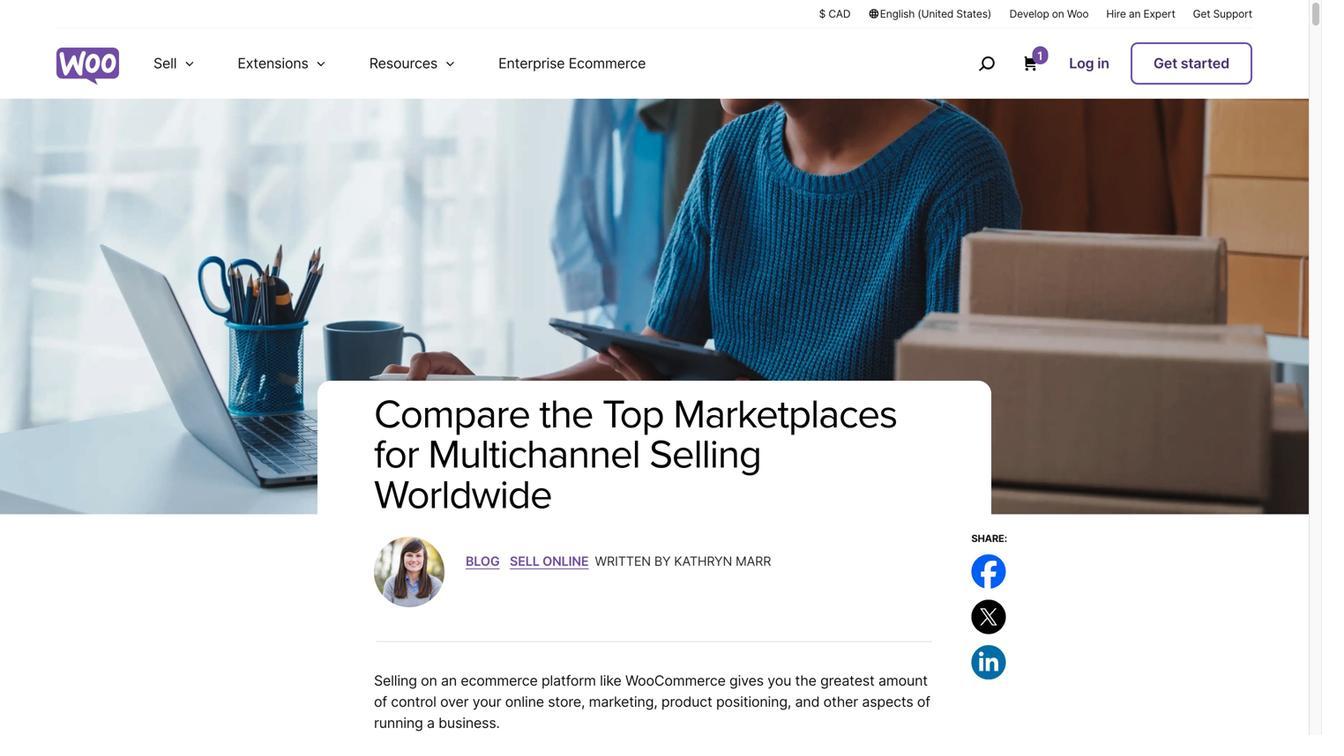 Task type: vqa. For each thing, say whether or not it's contained in the screenshot.
"enterprise ecommerce"
yes



Task type: describe. For each thing, give the bounding box(es) containing it.
extensions
[[238, 55, 308, 72]]

compare the top marketplaces for multichannel selling worldwide
[[374, 391, 897, 520]]

resources button
[[348, 28, 477, 99]]

marr
[[736, 554, 771, 569]]

worldwide
[[374, 471, 552, 520]]

.
[[591, 553, 595, 570]]

states)
[[956, 7, 991, 20]]

written
[[595, 554, 651, 569]]

log
[[1069, 55, 1094, 72]]

ecommerce
[[569, 55, 646, 72]]

expert
[[1144, 7, 1175, 20]]

extensions button
[[216, 28, 348, 99]]

1 link
[[1022, 46, 1048, 72]]

english
[[880, 7, 915, 20]]

get for get support
[[1193, 7, 1210, 20]]

online
[[505, 694, 544, 711]]

other
[[824, 694, 858, 711]]

sell online link
[[510, 554, 589, 569]]

running
[[374, 715, 423, 732]]

sell button
[[132, 28, 216, 99]]

1 of from the left
[[374, 694, 387, 711]]

business.
[[438, 715, 500, 732]]

get started link
[[1131, 42, 1252, 85]]

started
[[1181, 55, 1230, 72]]

you
[[768, 672, 791, 690]]

get support
[[1193, 7, 1252, 20]]

hire
[[1106, 7, 1126, 20]]

on for selling
[[421, 672, 437, 690]]

kathryn
[[674, 554, 732, 569]]

store,
[[548, 694, 585, 711]]

product
[[661, 694, 712, 711]]

selling on an ecommerce platform like woocommerce gives you the greatest amount of control over your online store, marketing, product positioning, and other aspects of running a business.
[[374, 672, 930, 732]]

a
[[427, 715, 435, 732]]

on for develop
[[1052, 7, 1064, 20]]

develop
[[1010, 7, 1049, 20]]

by
[[654, 554, 671, 569]]

resources
[[369, 55, 438, 72]]

selling inside "selling on an ecommerce platform like woocommerce gives you the greatest amount of control over your online store, marketing, product positioning, and other aspects of running a business."
[[374, 672, 417, 690]]

support
[[1213, 7, 1252, 20]]

share:
[[971, 533, 1007, 545]]

$ cad
[[819, 7, 851, 20]]

hire an expert
[[1106, 7, 1175, 20]]

log in link
[[1062, 44, 1117, 83]]

2 of from the left
[[917, 694, 930, 711]]

for
[[374, 431, 419, 479]]

and
[[795, 694, 820, 711]]

an inside "selling on an ecommerce platform like woocommerce gives you the greatest amount of control over your online store, marketing, product positioning, and other aspects of running a business."
[[441, 672, 457, 690]]

multichannel
[[428, 431, 640, 479]]



Task type: locate. For each thing, give the bounding box(es) containing it.
1 vertical spatial get
[[1154, 55, 1178, 72]]

on inside "selling on an ecommerce platform like woocommerce gives you the greatest amount of control over your online store, marketing, product positioning, and other aspects of running a business."
[[421, 672, 437, 690]]

on left woo
[[1052, 7, 1064, 20]]

an right hire
[[1129, 7, 1141, 20]]

sell inside button
[[153, 55, 177, 72]]

compare
[[374, 391, 530, 439]]

on
[[1052, 7, 1064, 20], [421, 672, 437, 690]]

1 horizontal spatial the
[[795, 672, 817, 690]]

enterprise ecommerce link
[[477, 28, 667, 99]]

the inside compare the top marketplaces for multichannel selling worldwide
[[539, 391, 593, 439]]

ecommerce
[[461, 672, 538, 690]]

0 horizontal spatial get
[[1154, 55, 1178, 72]]

woocommerce
[[625, 672, 726, 690]]

search image
[[972, 49, 1000, 78]]

log in
[[1069, 55, 1109, 72]]

0 horizontal spatial an
[[441, 672, 457, 690]]

written by kathryn marr
[[595, 554, 771, 569]]

blog link
[[466, 554, 500, 569]]

of down amount
[[917, 694, 930, 711]]

0 vertical spatial on
[[1052, 7, 1064, 20]]

(united
[[918, 7, 954, 20]]

1 vertical spatial on
[[421, 672, 437, 690]]

marketplaces
[[673, 391, 897, 439]]

the
[[539, 391, 593, 439], [795, 672, 817, 690]]

selling inside compare the top marketplaces for multichannel selling worldwide
[[649, 431, 761, 479]]

sell inside sell online .
[[510, 554, 540, 569]]

control
[[391, 694, 436, 711]]

$ cad button
[[819, 6, 851, 21]]

0 horizontal spatial the
[[539, 391, 593, 439]]

sell
[[153, 55, 177, 72], [510, 554, 540, 569]]

in
[[1098, 55, 1109, 72]]

an up over
[[441, 672, 457, 690]]

positioning,
[[716, 694, 791, 711]]

0 vertical spatial selling
[[649, 431, 761, 479]]

1 horizontal spatial an
[[1129, 7, 1141, 20]]

1 horizontal spatial get
[[1193, 7, 1210, 20]]

0 vertical spatial the
[[539, 391, 593, 439]]

0 vertical spatial get
[[1193, 7, 1210, 20]]

sell for sell
[[153, 55, 177, 72]]

gives
[[729, 672, 764, 690]]

of
[[374, 694, 387, 711], [917, 694, 930, 711]]

on up control
[[421, 672, 437, 690]]

service navigation menu element
[[940, 35, 1252, 92]]

1 vertical spatial sell
[[510, 554, 540, 569]]

1 vertical spatial selling
[[374, 672, 417, 690]]

online
[[543, 554, 589, 569]]

get
[[1193, 7, 1210, 20], [1154, 55, 1178, 72]]

get left support in the right of the page
[[1193, 7, 1210, 20]]

get started
[[1154, 55, 1230, 72]]

top
[[602, 391, 664, 439]]

english (united states)
[[880, 7, 991, 20]]

$
[[819, 7, 826, 20]]

develop on woo link
[[1010, 6, 1089, 21]]

cad
[[829, 7, 851, 20]]

0 horizontal spatial sell
[[153, 55, 177, 72]]

1 horizontal spatial sell
[[510, 554, 540, 569]]

an
[[1129, 7, 1141, 20], [441, 672, 457, 690]]

0 horizontal spatial selling
[[374, 672, 417, 690]]

hire an expert link
[[1106, 6, 1175, 21]]

like
[[600, 672, 621, 690]]

aspects
[[862, 694, 913, 711]]

develop on woo
[[1010, 7, 1089, 20]]

1 horizontal spatial of
[[917, 694, 930, 711]]

0 vertical spatial sell
[[153, 55, 177, 72]]

woo
[[1067, 7, 1089, 20]]

sell online .
[[510, 553, 595, 570]]

0 vertical spatial an
[[1129, 7, 1141, 20]]

1 vertical spatial an
[[441, 672, 457, 690]]

get support link
[[1193, 6, 1252, 21]]

your
[[473, 694, 501, 711]]

over
[[440, 694, 469, 711]]

enterprise ecommerce
[[498, 55, 646, 72]]

blog
[[466, 554, 500, 569]]

1 horizontal spatial on
[[1052, 7, 1064, 20]]

the left top
[[539, 391, 593, 439]]

sell for sell online .
[[510, 554, 540, 569]]

1 vertical spatial the
[[795, 672, 817, 690]]

amount
[[879, 672, 928, 690]]

1
[[1038, 49, 1043, 63]]

greatest
[[820, 672, 875, 690]]

enterprise
[[498, 55, 565, 72]]

0 horizontal spatial on
[[421, 672, 437, 690]]

marketing,
[[589, 694, 658, 711]]

the up and
[[795, 672, 817, 690]]

1 horizontal spatial selling
[[649, 431, 761, 479]]

0 horizontal spatial of
[[374, 694, 387, 711]]

english (united states) button
[[868, 6, 992, 21]]

get inside service navigation menu element
[[1154, 55, 1178, 72]]

get for get started
[[1154, 55, 1178, 72]]

get left started
[[1154, 55, 1178, 72]]

selling
[[649, 431, 761, 479], [374, 672, 417, 690]]

platform
[[542, 672, 596, 690]]

of up running
[[374, 694, 387, 711]]

the inside "selling on an ecommerce platform like woocommerce gives you the greatest amount of control over your online store, marketing, product positioning, and other aspects of running a business."
[[795, 672, 817, 690]]



